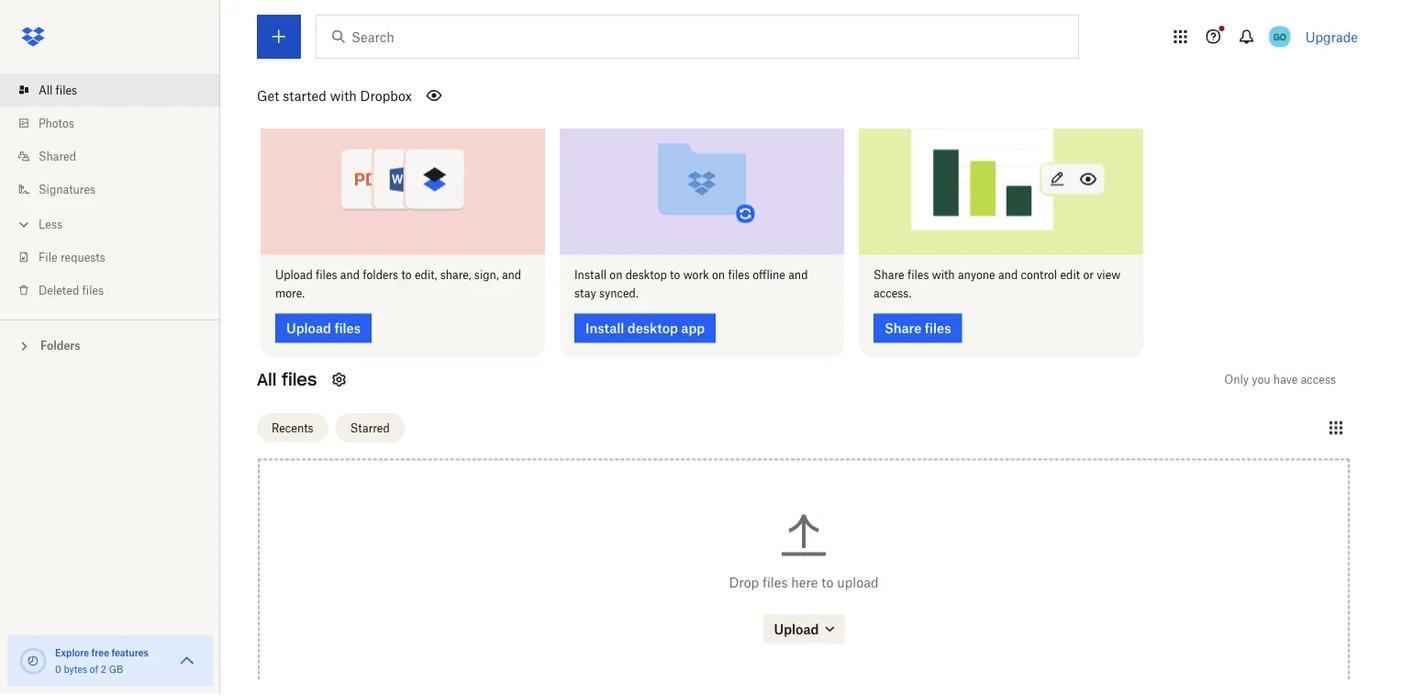 Task type: vqa. For each thing, say whether or not it's contained in the screenshot.
bottom Upload
yes



Task type: locate. For each thing, give the bounding box(es) containing it.
and right sign,
[[502, 269, 522, 282]]

bytes
[[64, 663, 87, 675]]

photos link
[[15, 107, 220, 140]]

2 horizontal spatial to
[[822, 575, 834, 590]]

desktop
[[626, 269, 667, 282], [628, 321, 678, 337]]

desktop inside 'install on desktop to work on files offline and stay synced.'
[[626, 269, 667, 282]]

0 horizontal spatial with
[[330, 88, 357, 103]]

desktop inside button
[[628, 321, 678, 337]]

files left folder settings image on the left of page
[[282, 370, 317, 391]]

folders
[[363, 269, 399, 282]]

share inside 'button'
[[885, 321, 922, 337]]

quota usage element
[[18, 646, 48, 676]]

on right the work
[[713, 269, 725, 282]]

install desktop app button
[[575, 314, 716, 343]]

explore
[[55, 647, 89, 658]]

files left offline
[[728, 269, 750, 282]]

features
[[111, 647, 149, 658]]

install up the stay
[[575, 269, 607, 282]]

access
[[1302, 373, 1337, 387]]

control
[[1021, 269, 1058, 282]]

shared link
[[15, 140, 220, 173]]

file requests link
[[15, 241, 220, 274]]

install desktop app
[[586, 321, 705, 337]]

here
[[792, 575, 819, 590]]

less image
[[15, 215, 33, 234]]

install down synced.
[[586, 321, 625, 337]]

files up the access.
[[908, 269, 930, 282]]

photos
[[39, 116, 74, 130]]

upgrade link
[[1306, 29, 1359, 45]]

share files with anyone and control edit or view access.
[[874, 269, 1121, 301]]

0 horizontal spatial to
[[402, 269, 412, 282]]

view
[[1097, 269, 1121, 282]]

share for share files
[[885, 321, 922, 337]]

stay
[[575, 287, 597, 301]]

access.
[[874, 287, 912, 301]]

all files up photos
[[39, 83, 77, 97]]

and left control
[[999, 269, 1018, 282]]

anyone
[[959, 269, 996, 282]]

install on desktop to work on files offline and stay synced.
[[575, 269, 808, 301]]

upload inside button
[[286, 321, 331, 337]]

0 vertical spatial with
[[330, 88, 357, 103]]

0 vertical spatial install
[[575, 269, 607, 282]]

3 and from the left
[[789, 269, 808, 282]]

drop files here to upload
[[729, 575, 879, 590]]

0 horizontal spatial all
[[39, 83, 53, 97]]

share down the access.
[[885, 321, 922, 337]]

install for install desktop app
[[586, 321, 625, 337]]

to right here
[[822, 575, 834, 590]]

of
[[90, 663, 98, 675]]

0 vertical spatial share
[[874, 269, 905, 282]]

share,
[[441, 269, 472, 282]]

and inside share files with anyone and control edit or view access.
[[999, 269, 1018, 282]]

gb
[[109, 663, 123, 675]]

started
[[283, 88, 327, 103]]

0 vertical spatial all files
[[39, 83, 77, 97]]

to inside 'install on desktop to work on files offline and stay synced.'
[[670, 269, 681, 282]]

work
[[684, 269, 710, 282]]

go button
[[1266, 22, 1295, 51]]

1 vertical spatial with
[[933, 269, 956, 282]]

dropbox image
[[15, 18, 51, 55]]

Search in folder "Dropbox" text field
[[352, 27, 1041, 47]]

upload for upload files and folders to edit, share, sign, and more.
[[275, 269, 313, 282]]

explore free features 0 bytes of 2 gb
[[55, 647, 149, 675]]

deleted files link
[[15, 274, 220, 307]]

share up the access.
[[874, 269, 905, 282]]

2 vertical spatial upload
[[774, 622, 819, 637]]

desktop left app
[[628, 321, 678, 337]]

1 vertical spatial install
[[586, 321, 625, 337]]

and right offline
[[789, 269, 808, 282]]

with inside share files with anyone and control edit or view access.
[[933, 269, 956, 282]]

share inside share files with anyone and control edit or view access.
[[874, 269, 905, 282]]

upload
[[275, 269, 313, 282], [286, 321, 331, 337], [774, 622, 819, 637]]

0 vertical spatial all
[[39, 83, 53, 97]]

1 horizontal spatial all
[[257, 370, 277, 391]]

2 on from the left
[[713, 269, 725, 282]]

all files
[[39, 83, 77, 97], [257, 370, 317, 391]]

folder settings image
[[328, 369, 350, 391]]

0 horizontal spatial on
[[610, 269, 623, 282]]

0 horizontal spatial all files
[[39, 83, 77, 97]]

edit,
[[415, 269, 438, 282]]

desktop up synced.
[[626, 269, 667, 282]]

upload down drop files here to upload
[[774, 622, 819, 637]]

all up photos
[[39, 83, 53, 97]]

1 vertical spatial desktop
[[628, 321, 678, 337]]

install
[[575, 269, 607, 282], [586, 321, 625, 337]]

files inside list item
[[56, 83, 77, 97]]

install inside button
[[586, 321, 625, 337]]

1 horizontal spatial all files
[[257, 370, 317, 391]]

1 horizontal spatial to
[[670, 269, 681, 282]]

deleted
[[39, 283, 79, 297]]

1 vertical spatial all files
[[257, 370, 317, 391]]

0 vertical spatial desktop
[[626, 269, 667, 282]]

upload up more. on the top of the page
[[275, 269, 313, 282]]

free
[[91, 647, 109, 658]]

dropbox
[[360, 88, 412, 103]]

offline
[[753, 269, 786, 282]]

upload files
[[286, 321, 361, 337]]

1 on from the left
[[610, 269, 623, 282]]

1 horizontal spatial on
[[713, 269, 725, 282]]

to for drop files here to upload
[[822, 575, 834, 590]]

with for started
[[330, 88, 357, 103]]

with right started
[[330, 88, 357, 103]]

files inside share files with anyone and control edit or view access.
[[908, 269, 930, 282]]

go
[[1274, 31, 1287, 42]]

less
[[39, 217, 62, 231]]

you
[[1253, 373, 1271, 387]]

files inside button
[[335, 321, 361, 337]]

to
[[402, 269, 412, 282], [670, 269, 681, 282], [822, 575, 834, 590]]

edit
[[1061, 269, 1081, 282]]

all up recents button
[[257, 370, 277, 391]]

install inside 'install on desktop to work on files offline and stay synced.'
[[575, 269, 607, 282]]

files up photos
[[56, 83, 77, 97]]

to left the work
[[670, 269, 681, 282]]

all files up recents button
[[257, 370, 317, 391]]

files up upload files
[[316, 269, 337, 282]]

0 vertical spatial upload
[[275, 269, 313, 282]]

files up folder settings image on the left of page
[[335, 321, 361, 337]]

4 and from the left
[[999, 269, 1018, 282]]

to for install on desktop to work on files offline and stay synced.
[[670, 269, 681, 282]]

upload
[[838, 575, 879, 590]]

0
[[55, 663, 61, 675]]

starred button
[[336, 414, 405, 443]]

on
[[610, 269, 623, 282], [713, 269, 725, 282]]

with left the anyone
[[933, 269, 956, 282]]

drop
[[729, 575, 759, 590]]

on up synced.
[[610, 269, 623, 282]]

with
[[330, 88, 357, 103], [933, 269, 956, 282]]

folders button
[[0, 331, 220, 359]]

to left edit,
[[402, 269, 412, 282]]

1 and from the left
[[340, 269, 360, 282]]

upload inside upload files and folders to edit, share, sign, and more.
[[275, 269, 313, 282]]

share
[[874, 269, 905, 282], [885, 321, 922, 337]]

upload inside popup button
[[774, 622, 819, 637]]

folders
[[40, 339, 80, 353]]

file
[[39, 250, 58, 264]]

1 horizontal spatial with
[[933, 269, 956, 282]]

1 vertical spatial share
[[885, 321, 922, 337]]

all
[[39, 83, 53, 97], [257, 370, 277, 391]]

upload down more. on the top of the page
[[286, 321, 331, 337]]

files
[[56, 83, 77, 97], [316, 269, 337, 282], [728, 269, 750, 282], [908, 269, 930, 282], [82, 283, 104, 297], [335, 321, 361, 337], [925, 321, 952, 337], [282, 370, 317, 391], [763, 575, 788, 590]]

files down share files with anyone and control edit or view access.
[[925, 321, 952, 337]]

signatures
[[39, 182, 96, 196]]

list containing all files
[[0, 62, 220, 320]]

1 vertical spatial upload
[[286, 321, 331, 337]]

and
[[340, 269, 360, 282], [502, 269, 522, 282], [789, 269, 808, 282], [999, 269, 1018, 282]]

1 vertical spatial all
[[257, 370, 277, 391]]

and left folders
[[340, 269, 360, 282]]

list
[[0, 62, 220, 320]]



Task type: describe. For each thing, give the bounding box(es) containing it.
all files list item
[[0, 73, 220, 107]]

signatures link
[[15, 173, 220, 206]]

all files inside list item
[[39, 83, 77, 97]]

recents
[[272, 421, 314, 435]]

app
[[682, 321, 705, 337]]

synced.
[[600, 287, 639, 301]]

or
[[1084, 269, 1094, 282]]

upload for upload files
[[286, 321, 331, 337]]

more.
[[275, 287, 305, 301]]

shared
[[39, 149, 76, 163]]

sign,
[[475, 269, 499, 282]]

upload files button
[[275, 314, 372, 343]]

all inside list item
[[39, 83, 53, 97]]

files inside 'install on desktop to work on files offline and stay synced.'
[[728, 269, 750, 282]]

get
[[257, 88, 279, 103]]

and inside 'install on desktop to work on files offline and stay synced.'
[[789, 269, 808, 282]]

only
[[1225, 373, 1250, 387]]

upload button
[[763, 615, 845, 644]]

files inside upload files and folders to edit, share, sign, and more.
[[316, 269, 337, 282]]

recents button
[[257, 414, 328, 443]]

files left here
[[763, 575, 788, 590]]

starred
[[350, 421, 390, 435]]

2
[[101, 663, 106, 675]]

only you have access
[[1225, 373, 1337, 387]]

requests
[[61, 250, 105, 264]]

install for install on desktop to work on files offline and stay synced.
[[575, 269, 607, 282]]

get started with dropbox
[[257, 88, 412, 103]]

deleted files
[[39, 283, 104, 297]]

with for files
[[933, 269, 956, 282]]

share files button
[[874, 314, 963, 343]]

share for share files with anyone and control edit or view access.
[[874, 269, 905, 282]]

all files link
[[15, 73, 220, 107]]

files right deleted
[[82, 283, 104, 297]]

have
[[1274, 373, 1299, 387]]

share files
[[885, 321, 952, 337]]

file requests
[[39, 250, 105, 264]]

to inside upload files and folders to edit, share, sign, and more.
[[402, 269, 412, 282]]

2 and from the left
[[502, 269, 522, 282]]

upgrade
[[1306, 29, 1359, 45]]

upload files and folders to edit, share, sign, and more.
[[275, 269, 522, 301]]

files inside 'button'
[[925, 321, 952, 337]]



